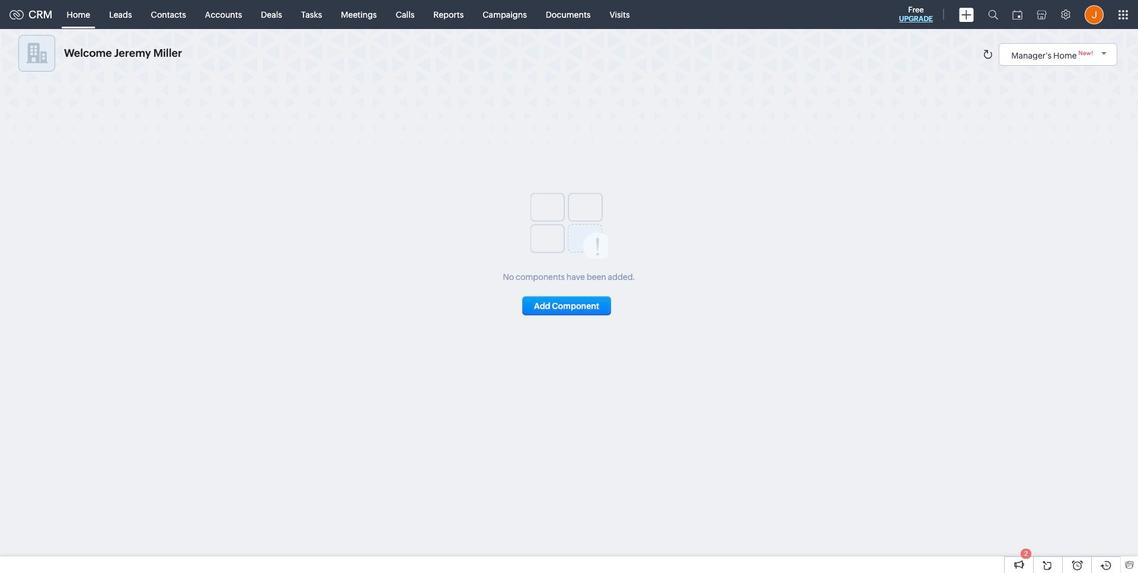 Task type: locate. For each thing, give the bounding box(es) containing it.
profile element
[[1078, 0, 1111, 29]]

create menu element
[[952, 0, 981, 29]]



Task type: describe. For each thing, give the bounding box(es) containing it.
logo image
[[9, 10, 24, 19]]

calendar image
[[1013, 10, 1023, 19]]

search element
[[981, 0, 1006, 29]]

create menu image
[[959, 7, 974, 22]]

profile image
[[1085, 5, 1104, 24]]

search image
[[988, 9, 999, 20]]



Task type: vqa. For each thing, say whether or not it's contained in the screenshot.
Profile element
yes



